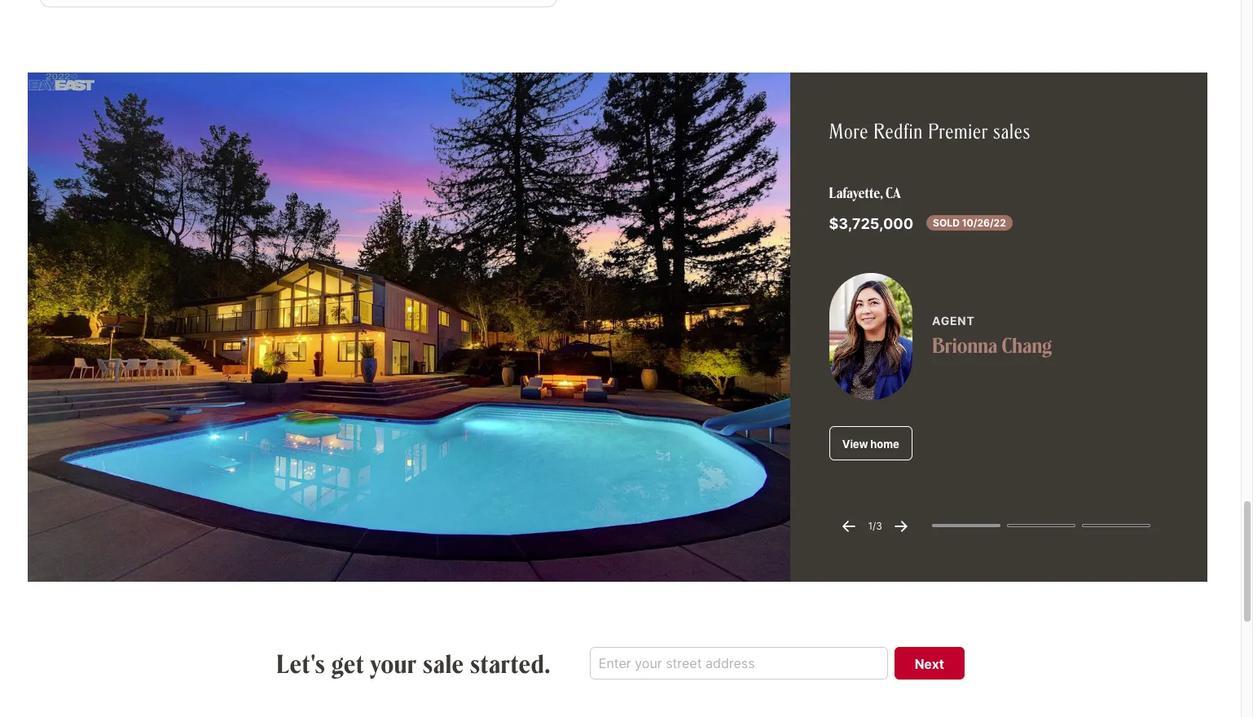 Task type: locate. For each thing, give the bounding box(es) containing it.
lafayette , ca
[[829, 183, 901, 202]]

ca
[[886, 183, 901, 202]]

sale
[[423, 647, 464, 679]]

3
[[876, 520, 882, 532]]

agent brionna chang
[[932, 314, 1052, 358]]

Enter your street address search field
[[590, 647, 888, 679]]

1 / 3
[[868, 520, 882, 532]]

get
[[331, 647, 364, 679]]

sold
[[933, 217, 960, 229]]

your
[[370, 647, 417, 679]]

next button
[[894, 647, 965, 679]]

1
[[868, 520, 873, 532]]

redfin agent image
[[829, 273, 913, 400]]

sold 10/26/22
[[933, 217, 1006, 229]]

brionna chang link
[[932, 331, 1052, 358]]

10/26/22
[[962, 217, 1006, 229]]

more redfin premier sales
[[829, 118, 1031, 144]]



Task type: vqa. For each thing, say whether or not it's contained in the screenshot.
search to the top
no



Task type: describe. For each thing, give the bounding box(es) containing it.
$3,725,000
[[829, 215, 914, 232]]

brionna
[[932, 331, 998, 358]]

home
[[870, 437, 899, 450]]

lafayette
[[829, 183, 880, 202]]

chang
[[1002, 331, 1052, 358]]

more
[[829, 118, 869, 144]]

view home button
[[829, 426, 913, 460]]

redfin
[[873, 118, 923, 144]]

next
[[915, 656, 944, 672]]

let's get your sale started.
[[276, 647, 551, 679]]

view home
[[842, 437, 899, 450]]

sales
[[993, 118, 1031, 144]]

,
[[880, 183, 883, 202]]

premier
[[928, 118, 988, 144]]

view
[[842, 437, 868, 450]]

let's
[[276, 647, 326, 679]]

agent
[[932, 314, 975, 327]]

/
[[873, 520, 876, 532]]

started.
[[470, 647, 551, 679]]



